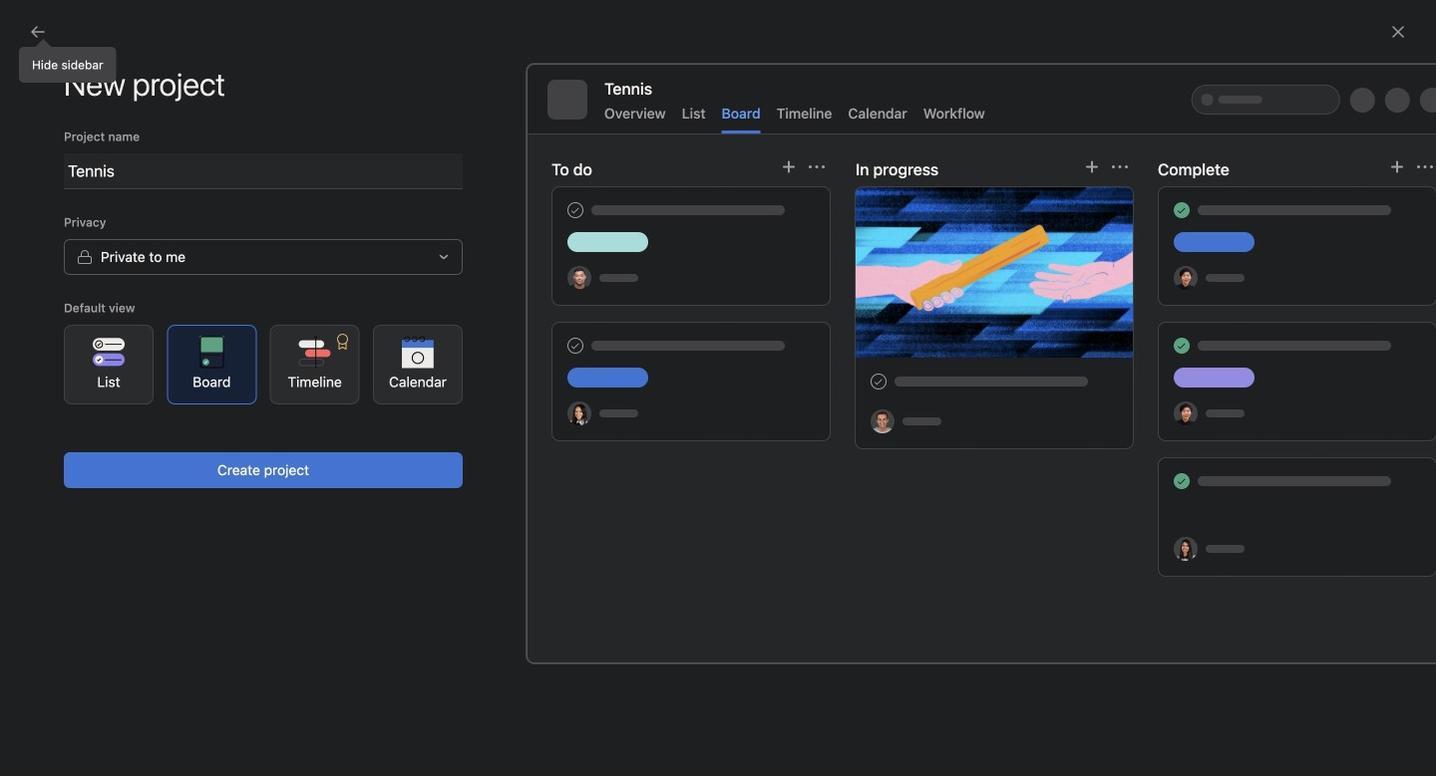 Task type: vqa. For each thing, say whether or not it's contained in the screenshot.
the bottommost Mark complete image
yes



Task type: describe. For each thing, give the bounding box(es) containing it.
2 add task image from the left
[[1398, 187, 1414, 203]]

go back image
[[30, 24, 46, 40]]

0 horizontal spatial mark complete checkbox
[[277, 437, 301, 461]]

projects element
[[0, 389, 239, 525]]

add task image
[[792, 187, 808, 203]]

hide sidebar image
[[26, 16, 42, 32]]

insights element
[[0, 182, 239, 317]]

close image
[[1390, 24, 1406, 40]]

mark complete image
[[277, 337, 301, 361]]



Task type: locate. For each thing, give the bounding box(es) containing it.
None text field
[[64, 154, 463, 189]]

1 add task image from the left
[[1095, 187, 1111, 203]]

0 vertical spatial mark complete checkbox
[[884, 337, 908, 361]]

Mark complete checkbox
[[277, 237, 301, 261], [884, 237, 908, 261], [277, 337, 301, 361]]

1 horizontal spatial add task image
[[1398, 187, 1414, 203]]

mark complete image
[[277, 237, 301, 261], [884, 237, 908, 261], [884, 337, 908, 361], [277, 437, 301, 461]]

global element
[[0, 49, 239, 169]]

tooltip
[[20, 42, 115, 82]]

add task image
[[1095, 187, 1111, 203], [1398, 187, 1414, 203]]

Mark complete checkbox
[[884, 337, 908, 361], [277, 437, 301, 461]]

starred element
[[0, 317, 239, 389]]

1 horizontal spatial mark complete checkbox
[[884, 337, 908, 361]]

1 vertical spatial mark complete checkbox
[[277, 437, 301, 461]]

this is a preview of your project image
[[527, 64, 1436, 664]]

0 horizontal spatial add task image
[[1095, 187, 1111, 203]]



